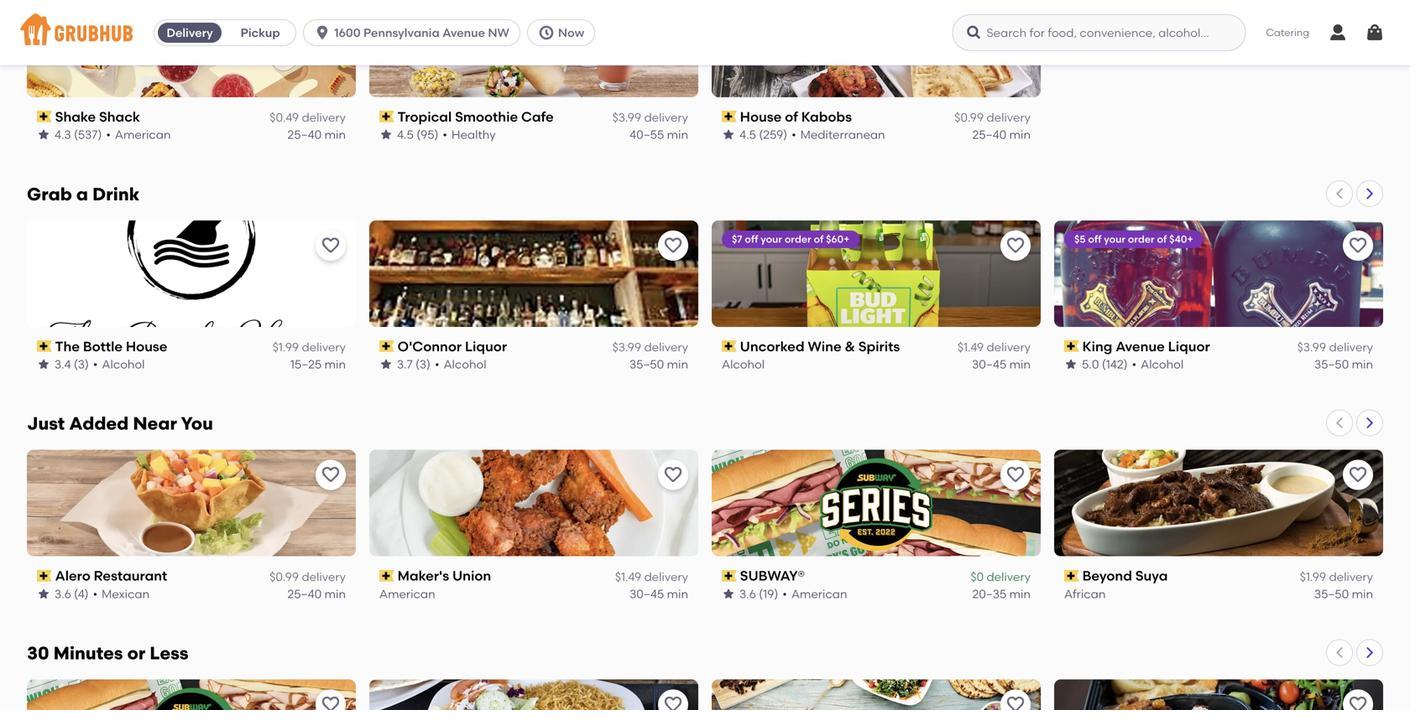 Task type: describe. For each thing, give the bounding box(es) containing it.
$0
[[971, 570, 984, 585]]

subscription pass image for o'connor liquor
[[379, 341, 394, 353]]

• for of
[[792, 128, 796, 142]]

(259)
[[759, 128, 787, 142]]

star icon image for alero
[[37, 588, 50, 601]]

0 horizontal spatial of
[[785, 109, 798, 125]]

subway® logo image
[[712, 450, 1041, 557]]

grab
[[27, 184, 72, 205]]

save this restaurant button for the bottle house logo
[[316, 231, 346, 261]]

save this restaurant image for o'connor liquor logo
[[663, 236, 683, 256]]

alero
[[55, 568, 90, 585]]

caret left icon image for you
[[1333, 417, 1346, 430]]

restaurant
[[94, 568, 167, 585]]

star icon image for house
[[722, 128, 735, 142]]

uncorked wine & spirits logo image
[[712, 221, 1041, 327]]

25–40 for shake shack
[[287, 128, 322, 142]]

3.7 (3)
[[397, 357, 431, 372]]

35–50 for grab a drink
[[1314, 357, 1349, 372]]

subscription pass image for alero restaurant
[[37, 571, 52, 582]]

(3) for the
[[74, 357, 89, 372]]

4.5 for tropical smoothie cafe
[[397, 128, 414, 142]]

$5 off your order of $40+
[[1074, 233, 1193, 245]]

save this restaurant image for beyond suya logo
[[1348, 466, 1368, 486]]

now button
[[527, 19, 602, 46]]

0 horizontal spatial house
[[126, 338, 167, 355]]

25–40 for alero restaurant
[[287, 587, 322, 602]]

3.6 for subway®
[[739, 587, 756, 602]]

healthy
[[451, 128, 496, 142]]

1600 pennsylvania avenue nw
[[334, 26, 509, 40]]

3.4
[[55, 357, 71, 372]]

nw
[[488, 26, 509, 40]]

save this restaurant image for subway  logo
[[321, 695, 341, 711]]

$0.99 delivery for house of kabobs
[[954, 111, 1031, 125]]

caret right icon image for you
[[1363, 417, 1376, 430]]

pickup button
[[225, 19, 296, 46]]

o'connor liquor logo image
[[369, 221, 698, 327]]

house of kabobs
[[740, 109, 852, 125]]

30 minutes or less
[[27, 643, 188, 665]]

$3.99 for uncorked wine & spirits
[[612, 340, 641, 355]]

$1.49 for maker's union
[[615, 570, 641, 585]]

$5
[[1074, 233, 1086, 245]]

min for o'connor liquor
[[667, 357, 688, 372]]

tropical smoothie cafe  logo image
[[369, 0, 698, 97]]

o'connor
[[398, 338, 462, 355]]

30–45 min for uncorked wine & spirits
[[972, 357, 1031, 372]]

kabobs
[[801, 109, 852, 125]]

(142)
[[1102, 357, 1128, 372]]

delivery
[[167, 26, 213, 40]]

$1.99 for the bottle house
[[273, 340, 299, 355]]

$7
[[732, 233, 742, 245]]

minutes
[[53, 643, 123, 665]]

1 horizontal spatial svg image
[[1328, 23, 1348, 43]]

or
[[127, 643, 145, 665]]

uncorked
[[740, 338, 804, 355]]

tropical smoothie cafe
[[398, 109, 554, 125]]

1600
[[334, 26, 361, 40]]

delivery for maker's union
[[644, 570, 688, 585]]

alero restaurant
[[55, 568, 167, 585]]

5.0
[[1082, 357, 1099, 372]]

saved restaurant image
[[321, 6, 341, 26]]

maker's
[[398, 568, 449, 585]]

1 caret left icon image from the top
[[1333, 187, 1346, 200]]

4.5 for house of kabobs
[[739, 128, 756, 142]]

star icon image for tropical
[[379, 128, 393, 142]]

$1.99 delivery for beyond suya
[[1300, 570, 1373, 585]]

delivery for o'connor liquor
[[644, 340, 688, 355]]

grill kabob logo image
[[369, 680, 698, 711]]

o'connor liquor
[[398, 338, 507, 355]]

african
[[1064, 587, 1106, 602]]

just
[[27, 413, 65, 435]]

save this restaurant button for beyond suya logo
[[1343, 460, 1373, 491]]

(19)
[[759, 587, 778, 602]]

• healthy
[[443, 128, 496, 142]]

grk fresh greek logo image
[[712, 680, 1041, 711]]

saved restaurant button for house of kabobs
[[1000, 1, 1031, 31]]

maker's union logo image
[[369, 450, 698, 557]]

• for liquor
[[435, 357, 439, 372]]

spirits
[[858, 338, 900, 355]]

• right (19) on the bottom right of page
[[782, 587, 787, 602]]

min for maker's union
[[667, 587, 688, 602]]

1 liquor from the left
[[465, 338, 507, 355]]

min for beyond suya
[[1352, 587, 1373, 602]]

saved restaurant image
[[1006, 6, 1026, 26]]

subscription pass image for king
[[1064, 341, 1079, 353]]

added
[[69, 413, 129, 435]]

caret right icon image for less
[[1363, 647, 1376, 660]]

less
[[150, 643, 188, 665]]

min for uncorked wine & spirits
[[1009, 357, 1031, 372]]

american for shake shack
[[115, 128, 171, 142]]

star icon image left 3.6 (19)
[[722, 588, 735, 601]]

35–50 min for grab a drink
[[1314, 357, 1373, 372]]

of for king
[[1157, 233, 1167, 245]]

4.3 (537)
[[55, 128, 102, 142]]

delivery for house of kabobs
[[987, 111, 1031, 125]]

alero restaurant logo image
[[27, 450, 356, 557]]

min for tropical smoothie cafe
[[667, 128, 688, 142]]

20–35 min
[[972, 587, 1031, 602]]

$0.49 delivery
[[270, 111, 346, 125]]

shack
[[99, 109, 140, 125]]

saved restaurant button for shake shack
[[316, 1, 346, 31]]

3.6 (19)
[[739, 587, 778, 602]]

$1.49 for uncorked wine & spirits
[[958, 340, 984, 355]]

star icon image for o'connor
[[379, 358, 393, 371]]

mediterranean
[[800, 128, 885, 142]]

delivery for alero restaurant
[[302, 570, 346, 585]]

star icon image for king
[[1064, 358, 1078, 371]]

pennsylvania
[[363, 26, 440, 40]]

a
[[76, 184, 88, 205]]

catering button
[[1254, 14, 1321, 52]]

3.7
[[397, 357, 413, 372]]

tropical
[[398, 109, 452, 125]]

your for uncorked
[[761, 233, 782, 245]]

40–55
[[630, 128, 664, 142]]

beyond suya
[[1082, 568, 1168, 585]]

save this restaurant button for subway  logo
[[316, 690, 346, 711]]

near
[[133, 413, 177, 435]]

the
[[55, 338, 80, 355]]

min for alero restaurant
[[324, 587, 346, 602]]

your for king
[[1104, 233, 1126, 245]]

• mexican
[[93, 587, 150, 602]]

off for uncorked
[[745, 233, 758, 245]]

uncorked wine & spirits
[[740, 338, 900, 355]]

shake
[[55, 109, 96, 125]]

3.4 (3)
[[55, 357, 89, 372]]

$3.99 delivery for house of kabobs
[[612, 111, 688, 125]]

grab a drink
[[27, 184, 140, 205]]

1 vertical spatial avenue
[[1116, 338, 1165, 355]]

3.6 (4)
[[55, 587, 89, 602]]

save this restaurant image for the bottle house logo
[[321, 236, 341, 256]]

min for house of kabobs
[[1009, 128, 1031, 142]]

save this restaurant image for maker's union logo
[[663, 466, 683, 486]]

$1.49 delivery for maker's union
[[615, 570, 688, 585]]

4.5 (259)
[[739, 128, 787, 142]]

subscription pass image for maker's
[[379, 571, 394, 582]]

1 horizontal spatial house
[[740, 109, 782, 125]]

• for bottle
[[93, 357, 98, 372]]

$3.99 for house of kabobs
[[612, 111, 641, 125]]

30
[[27, 643, 49, 665]]

$3.99 delivery for uncorked wine & spirits
[[612, 340, 688, 355]]

• for restaurant
[[93, 587, 97, 602]]

subscription pass image for shake
[[37, 111, 52, 123]]

subscription pass image for house
[[722, 111, 737, 123]]

off for king
[[1088, 233, 1102, 245]]

$7 off your order of $60+
[[732, 233, 850, 245]]

svg image inside now button
[[538, 24, 555, 41]]

save this restaurant button for poppabox logo
[[1343, 690, 1373, 711]]



Task type: locate. For each thing, give the bounding box(es) containing it.
• american for subway®
[[782, 587, 847, 602]]

cafe
[[521, 109, 554, 125]]

alcohol for o'connor
[[444, 357, 486, 372]]

king avenue liquor logo image
[[1054, 221, 1383, 327]]

1 horizontal spatial order
[[1128, 233, 1155, 245]]

alcohol down the bottle house at top
[[102, 357, 145, 372]]

saved restaurant button
[[316, 1, 346, 31], [1000, 1, 1031, 31]]

1 horizontal spatial 3.6
[[739, 587, 756, 602]]

2 liquor from the left
[[1168, 338, 1210, 355]]

0 horizontal spatial $0.99
[[270, 570, 299, 585]]

poppabox logo image
[[1054, 680, 1383, 711]]

(4)
[[74, 587, 89, 602]]

subscription pass image left o'connor
[[379, 341, 394, 353]]

30–45 min
[[972, 357, 1031, 372], [630, 587, 688, 602]]

$0.99 for alero restaurant
[[270, 570, 299, 585]]

0 horizontal spatial $0.99 delivery
[[270, 570, 346, 585]]

(3) right 3.4
[[74, 357, 89, 372]]

$1.99 delivery
[[273, 340, 346, 355], [1300, 570, 1373, 585]]

save this restaurant image
[[321, 236, 341, 256], [663, 236, 683, 256], [1006, 236, 1026, 256], [1348, 466, 1368, 486], [321, 695, 341, 711], [663, 695, 683, 711]]

subscription pass image left maker's
[[379, 571, 394, 582]]

4.5 (95)
[[397, 128, 438, 142]]

1 vertical spatial house
[[126, 338, 167, 355]]

min for king avenue liquor
[[1352, 357, 1373, 372]]

svg image
[[314, 24, 331, 41], [965, 24, 982, 41]]

0 horizontal spatial liquor
[[465, 338, 507, 355]]

house of kabobs logo image
[[712, 0, 1041, 97]]

0 horizontal spatial $1.99
[[273, 340, 299, 355]]

• right (142)
[[1132, 357, 1137, 372]]

0 horizontal spatial svg image
[[538, 24, 555, 41]]

35–50 min
[[629, 357, 688, 372], [1314, 357, 1373, 372], [1314, 587, 1373, 602]]

the bottle house
[[55, 338, 167, 355]]

25–40 for house of kabobs
[[972, 128, 1007, 142]]

0 horizontal spatial 3.6
[[55, 587, 71, 602]]

$0.99 for house of kabobs
[[954, 111, 984, 125]]

• right '(537)'
[[106, 128, 111, 142]]

star icon image left 3.4
[[37, 358, 50, 371]]

35–50
[[629, 357, 664, 372], [1314, 357, 1349, 372], [1314, 587, 1349, 602]]

1 horizontal spatial • alcohol
[[435, 357, 486, 372]]

save this restaurant button for "subway® logo"
[[1000, 460, 1031, 491]]

save this restaurant button for maker's union logo
[[658, 460, 688, 491]]

1 vertical spatial $1.49 delivery
[[615, 570, 688, 585]]

30–45 for maker's union
[[630, 587, 664, 602]]

subscription pass image
[[379, 341, 394, 353], [37, 571, 52, 582], [1064, 571, 1079, 582]]

2 your from the left
[[1104, 233, 1126, 245]]

american down 'shack'
[[115, 128, 171, 142]]

2 3.6 from the left
[[739, 587, 756, 602]]

avenue inside 'button'
[[442, 26, 485, 40]]

min for subway®
[[1009, 587, 1031, 602]]

shake shack logo image
[[27, 0, 356, 97]]

Search for food, convenience, alcohol... search field
[[952, 14, 1246, 51]]

• right (4) at the left
[[93, 587, 97, 602]]

1 caret right icon image from the top
[[1363, 187, 1376, 200]]

american for subway®
[[791, 587, 847, 602]]

of left $60+ in the top right of the page
[[814, 233, 824, 245]]

1 vertical spatial $1.99 delivery
[[1300, 570, 1373, 585]]

subscription pass image left shake
[[37, 111, 52, 123]]

• down house of kabobs
[[792, 128, 796, 142]]

2 (3) from the left
[[415, 357, 431, 372]]

star icon image
[[37, 128, 50, 142], [379, 128, 393, 142], [722, 128, 735, 142], [37, 358, 50, 371], [379, 358, 393, 371], [1064, 358, 1078, 371], [37, 588, 50, 601], [722, 588, 735, 601]]

subscription pass image for the
[[37, 341, 52, 353]]

4 alcohol from the left
[[1141, 357, 1184, 372]]

$0.99 delivery for alero restaurant
[[270, 570, 346, 585]]

• american down 'shack'
[[106, 128, 171, 142]]

1 vertical spatial caret right icon image
[[1363, 417, 1376, 430]]

svg image inside 1600 pennsylvania avenue nw 'button'
[[314, 24, 331, 41]]

your right $7
[[761, 233, 782, 245]]

• alcohol for bottle
[[93, 357, 145, 372]]

maker's union
[[398, 568, 491, 585]]

star icon image left 4.5 (95)
[[379, 128, 393, 142]]

1 horizontal spatial $1.49 delivery
[[958, 340, 1031, 355]]

• mediterranean
[[792, 128, 885, 142]]

3 caret right icon image from the top
[[1363, 647, 1376, 660]]

0 horizontal spatial • american
[[106, 128, 171, 142]]

avenue
[[442, 26, 485, 40], [1116, 338, 1165, 355]]

1 horizontal spatial 30–45 min
[[972, 357, 1031, 372]]

2 horizontal spatial subscription pass image
[[1064, 571, 1079, 582]]

alcohol down uncorked
[[722, 357, 765, 372]]

0 horizontal spatial 30–45 min
[[630, 587, 688, 602]]

save this restaurant button
[[316, 231, 346, 261], [658, 231, 688, 261], [1000, 231, 1031, 261], [1343, 231, 1373, 261], [316, 460, 346, 491], [658, 460, 688, 491], [1000, 460, 1031, 491], [1343, 460, 1373, 491], [316, 690, 346, 711], [658, 690, 688, 711], [1000, 690, 1031, 711], [1343, 690, 1373, 711]]

2 alcohol from the left
[[444, 357, 486, 372]]

1 horizontal spatial • american
[[782, 587, 847, 602]]

3 caret left icon image from the top
[[1333, 647, 1346, 660]]

main navigation navigation
[[0, 0, 1410, 65]]

15–25
[[290, 357, 322, 372]]

off right $7
[[745, 233, 758, 245]]

1 alcohol from the left
[[102, 357, 145, 372]]

1 horizontal spatial $0.99
[[954, 111, 984, 125]]

0 vertical spatial 30–45 min
[[972, 357, 1031, 372]]

2 off from the left
[[1088, 233, 1102, 245]]

off
[[745, 233, 758, 245], [1088, 233, 1102, 245]]

1 saved restaurant button from the left
[[316, 1, 346, 31]]

star icon image left 5.0
[[1064, 358, 1078, 371]]

star icon image left 3.7 on the left of the page
[[379, 358, 393, 371]]

•
[[106, 128, 111, 142], [443, 128, 447, 142], [792, 128, 796, 142], [93, 357, 98, 372], [435, 357, 439, 372], [1132, 357, 1137, 372], [93, 587, 97, 602], [782, 587, 787, 602]]

2 vertical spatial caret left icon image
[[1333, 647, 1346, 660]]

1 horizontal spatial avenue
[[1116, 338, 1165, 355]]

beyond suya logo image
[[1054, 450, 1383, 557]]

delivery for uncorked wine & spirits
[[987, 340, 1031, 355]]

1 • alcohol from the left
[[93, 357, 145, 372]]

4.3
[[55, 128, 71, 142]]

delivery for beyond suya
[[1329, 570, 1373, 585]]

• alcohol down the bottle house at top
[[93, 357, 145, 372]]

your
[[761, 233, 782, 245], [1104, 233, 1126, 245]]

min
[[324, 128, 346, 142], [667, 128, 688, 142], [1009, 128, 1031, 142], [324, 357, 346, 372], [667, 357, 688, 372], [1009, 357, 1031, 372], [1352, 357, 1373, 372], [324, 587, 346, 602], [667, 587, 688, 602], [1009, 587, 1031, 602], [1352, 587, 1373, 602]]

0 horizontal spatial saved restaurant button
[[316, 1, 346, 31]]

15–25 min
[[290, 357, 346, 372]]

35–50 min for just added near you
[[1314, 587, 1373, 602]]

save this restaurant image for the grk fresh greek logo
[[1006, 695, 1026, 711]]

subscription pass image left alero at the bottom of page
[[37, 571, 52, 582]]

1 horizontal spatial american
[[379, 587, 435, 602]]

union
[[452, 568, 491, 585]]

of
[[785, 109, 798, 125], [814, 233, 824, 245], [1157, 233, 1167, 245]]

2 horizontal spatial svg image
[[1365, 23, 1385, 43]]

4.5
[[397, 128, 414, 142], [739, 128, 756, 142]]

0 horizontal spatial svg image
[[314, 24, 331, 41]]

1 vertical spatial 30–45 min
[[630, 587, 688, 602]]

order left $40+
[[1128, 233, 1155, 245]]

35–50 for just added near you
[[1314, 587, 1349, 602]]

30–45 for uncorked wine & spirits
[[972, 357, 1007, 372]]

avenue up (142)
[[1116, 338, 1165, 355]]

alcohol for king
[[1141, 357, 1184, 372]]

• american down subway® at right
[[782, 587, 847, 602]]

0 vertical spatial $1.99
[[273, 340, 299, 355]]

20–35
[[972, 587, 1007, 602]]

delivery for tropical smoothie cafe
[[644, 111, 688, 125]]

• down bottle
[[93, 357, 98, 372]]

2 • alcohol from the left
[[435, 357, 486, 372]]

delivery for shake shack
[[302, 111, 346, 125]]

0 horizontal spatial off
[[745, 233, 758, 245]]

1 vertical spatial $0.99 delivery
[[270, 570, 346, 585]]

pickup
[[241, 26, 280, 40]]

beyond
[[1082, 568, 1132, 585]]

order
[[785, 233, 811, 245], [1128, 233, 1155, 245]]

1 horizontal spatial liquor
[[1168, 338, 1210, 355]]

1 vertical spatial $0.99
[[270, 570, 299, 585]]

3.6 left (19) on the bottom right of page
[[739, 587, 756, 602]]

caret right icon image
[[1363, 187, 1376, 200], [1363, 417, 1376, 430], [1363, 647, 1376, 660]]

3 • alcohol from the left
[[1132, 357, 1184, 372]]

• alcohol
[[93, 357, 145, 372], [435, 357, 486, 372], [1132, 357, 1184, 372]]

$1.49 delivery for uncorked wine & spirits
[[958, 340, 1031, 355]]

1 horizontal spatial $1.99
[[1300, 570, 1326, 585]]

$0.99 delivery
[[954, 111, 1031, 125], [270, 570, 346, 585]]

suya
[[1135, 568, 1168, 585]]

drink
[[92, 184, 140, 205]]

smoothie
[[455, 109, 518, 125]]

2 4.5 from the left
[[739, 128, 756, 142]]

2 horizontal spatial of
[[1157, 233, 1167, 245]]

liquor down king avenue liquor logo
[[1168, 338, 1210, 355]]

american down maker's
[[379, 587, 435, 602]]

the bottle house logo image
[[27, 221, 356, 327]]

• for smoothie
[[443, 128, 447, 142]]

svg image left 1600
[[314, 24, 331, 41]]

0 horizontal spatial $1.49
[[615, 570, 641, 585]]

25–40 min for house of kabobs
[[972, 128, 1031, 142]]

save this restaurant image
[[1348, 236, 1368, 256], [321, 466, 341, 486], [663, 466, 683, 486], [1006, 466, 1026, 486], [1006, 695, 1026, 711], [1348, 695, 1368, 711]]

$1.99
[[273, 340, 299, 355], [1300, 570, 1326, 585]]

mexican
[[102, 587, 150, 602]]

1 horizontal spatial saved restaurant button
[[1000, 1, 1031, 31]]

0 vertical spatial • american
[[106, 128, 171, 142]]

(3) for o'connor
[[415, 357, 431, 372]]

2 vertical spatial caret right icon image
[[1363, 647, 1376, 660]]

2 order from the left
[[1128, 233, 1155, 245]]

subscription pass image left house of kabobs
[[722, 111, 737, 123]]

(95)
[[417, 128, 438, 142]]

save this restaurant image for poppabox logo
[[1348, 695, 1368, 711]]

of left $40+
[[1157, 233, 1167, 245]]

(3)
[[74, 357, 89, 372], [415, 357, 431, 372]]

save this restaurant button for alero restaurant logo
[[316, 460, 346, 491]]

0 vertical spatial $1.49
[[958, 340, 984, 355]]

0 vertical spatial house
[[740, 109, 782, 125]]

1 3.6 from the left
[[55, 587, 71, 602]]

alcohol for the
[[102, 357, 145, 372]]

subscription pass image for beyond suya
[[1064, 571, 1079, 582]]

1 horizontal spatial $0.99 delivery
[[954, 111, 1031, 125]]

0 horizontal spatial $1.99 delivery
[[273, 340, 346, 355]]

1 horizontal spatial off
[[1088, 233, 1102, 245]]

1 vertical spatial $1.99
[[1300, 570, 1326, 585]]

subscription pass image left the king
[[1064, 341, 1079, 353]]

1 order from the left
[[785, 233, 811, 245]]

1 horizontal spatial your
[[1104, 233, 1126, 245]]

• down o'connor
[[435, 357, 439, 372]]

0 horizontal spatial subscription pass image
[[37, 571, 52, 582]]

catering
[[1266, 26, 1309, 38]]

subway  logo image
[[27, 680, 356, 711]]

0 vertical spatial $1.49 delivery
[[958, 340, 1031, 355]]

$1.49 delivery
[[958, 340, 1031, 355], [615, 570, 688, 585]]

3.6
[[55, 587, 71, 602], [739, 587, 756, 602]]

subscription pass image up african
[[1064, 571, 1079, 582]]

1 horizontal spatial svg image
[[965, 24, 982, 41]]

• right (95)
[[443, 128, 447, 142]]

0 horizontal spatial $1.49 delivery
[[615, 570, 688, 585]]

star icon image left 4.5 (259)
[[722, 128, 735, 142]]

• alcohol down o'connor liquor at the left of the page
[[435, 357, 486, 372]]

now
[[558, 26, 584, 40]]

your right '$5'
[[1104, 233, 1126, 245]]

star icon image left 4.3 in the left of the page
[[37, 128, 50, 142]]

star icon image for shake
[[37, 128, 50, 142]]

delivery for the bottle house
[[302, 340, 346, 355]]

just added near you
[[27, 413, 213, 435]]

house up 4.5 (259)
[[740, 109, 782, 125]]

0 vertical spatial caret right icon image
[[1363, 187, 1376, 200]]

1 horizontal spatial 30–45
[[972, 357, 1007, 372]]

subscription pass image left uncorked
[[722, 341, 737, 353]]

• alcohol for liquor
[[435, 357, 486, 372]]

3.6 left (4) at the left
[[55, 587, 71, 602]]

off right '$5'
[[1088, 233, 1102, 245]]

25–40 min
[[287, 128, 346, 142], [972, 128, 1031, 142], [287, 587, 346, 602]]

25–40 min for alero restaurant
[[287, 587, 346, 602]]

2 svg image from the left
[[965, 24, 982, 41]]

0 horizontal spatial your
[[761, 233, 782, 245]]

2 saved restaurant button from the left
[[1000, 1, 1031, 31]]

3.6 for alero restaurant
[[55, 587, 71, 602]]

wine
[[808, 338, 842, 355]]

(3) right 3.7 on the left of the page
[[415, 357, 431, 372]]

1 horizontal spatial (3)
[[415, 357, 431, 372]]

order for wine
[[785, 233, 811, 245]]

0 horizontal spatial • alcohol
[[93, 357, 145, 372]]

save this restaurant button for the grk fresh greek logo
[[1000, 690, 1031, 711]]

$40+
[[1169, 233, 1193, 245]]

order left $60+ in the top right of the page
[[785, 233, 811, 245]]

alcohol down o'connor liquor at the left of the page
[[444, 357, 486, 372]]

subscription pass image for tropical
[[379, 111, 394, 123]]

save this restaurant image for alero restaurant logo
[[321, 466, 341, 486]]

1 (3) from the left
[[74, 357, 89, 372]]

avenue left nw
[[442, 26, 485, 40]]

1 horizontal spatial of
[[814, 233, 824, 245]]

4.5 left (259)
[[739, 128, 756, 142]]

2 horizontal spatial american
[[791, 587, 847, 602]]

king
[[1082, 338, 1112, 355]]

subscription pass image left subway® at right
[[722, 571, 737, 582]]

0 vertical spatial $0.99
[[954, 111, 984, 125]]

0 horizontal spatial american
[[115, 128, 171, 142]]

1 vertical spatial $1.49
[[615, 570, 641, 585]]

2 caret left icon image from the top
[[1333, 417, 1346, 430]]

5.0 (142)
[[1082, 357, 1128, 372]]

1 4.5 from the left
[[397, 128, 414, 142]]

american down subway® at right
[[791, 587, 847, 602]]

of for uncorked
[[814, 233, 824, 245]]

caret left icon image
[[1333, 187, 1346, 200], [1333, 417, 1346, 430], [1333, 647, 1346, 660]]

0 vertical spatial $0.99 delivery
[[954, 111, 1031, 125]]

25–40 min for shake shack
[[287, 128, 346, 142]]

0 horizontal spatial 4.5
[[397, 128, 414, 142]]

0 horizontal spatial avenue
[[442, 26, 485, 40]]

1 horizontal spatial $1.99 delivery
[[1300, 570, 1373, 585]]

1 svg image from the left
[[314, 24, 331, 41]]

save this restaurant button for grill kabob logo
[[658, 690, 688, 711]]

2 caret right icon image from the top
[[1363, 417, 1376, 430]]

2 horizontal spatial • alcohol
[[1132, 357, 1184, 372]]

liquor right o'connor
[[465, 338, 507, 355]]

• alcohol for avenue
[[1132, 357, 1184, 372]]

$0 delivery
[[971, 570, 1031, 585]]

delivery for subway®
[[987, 570, 1031, 585]]

delivery button
[[155, 19, 225, 46]]

1600 pennsylvania avenue nw button
[[303, 19, 527, 46]]

order for avenue
[[1128, 233, 1155, 245]]

(537)
[[74, 128, 102, 142]]

1 horizontal spatial $1.49
[[958, 340, 984, 355]]

3 alcohol from the left
[[722, 357, 765, 372]]

0 horizontal spatial (3)
[[74, 357, 89, 372]]

american
[[115, 128, 171, 142], [379, 587, 435, 602], [791, 587, 847, 602]]

0 vertical spatial $1.99 delivery
[[273, 340, 346, 355]]

• for avenue
[[1132, 357, 1137, 372]]

4.5 left (95)
[[397, 128, 414, 142]]

alcohol down king avenue liquor
[[1141, 357, 1184, 372]]

1 horizontal spatial 4.5
[[739, 128, 756, 142]]

• alcohol down king avenue liquor
[[1132, 357, 1184, 372]]

• american for shake shack
[[106, 128, 171, 142]]

subscription pass image left the
[[37, 341, 52, 353]]

0 vertical spatial caret left icon image
[[1333, 187, 1346, 200]]

30–45 min for maker's union
[[630, 587, 688, 602]]

caret left icon image for less
[[1333, 647, 1346, 660]]

bottle
[[83, 338, 123, 355]]

save this restaurant image for "subway® logo"
[[1006, 466, 1026, 486]]

1 vertical spatial • american
[[782, 587, 847, 602]]

house right bottle
[[126, 338, 167, 355]]

0 vertical spatial 30–45
[[972, 357, 1007, 372]]

shake shack
[[55, 109, 140, 125]]

you
[[181, 413, 213, 435]]

$3.99
[[612, 111, 641, 125], [612, 340, 641, 355], [1297, 340, 1326, 355]]

subscription pass image left tropical
[[379, 111, 394, 123]]

0 vertical spatial avenue
[[442, 26, 485, 40]]

subscription pass image
[[37, 111, 52, 123], [379, 111, 394, 123], [722, 111, 737, 123], [37, 341, 52, 353], [722, 341, 737, 353], [1064, 341, 1079, 353], [379, 571, 394, 582], [722, 571, 737, 582]]

delivery for king avenue liquor
[[1329, 340, 1373, 355]]

&
[[845, 338, 855, 355]]

subway®
[[740, 568, 805, 585]]

1 horizontal spatial subscription pass image
[[379, 341, 394, 353]]

$1.99 delivery for the bottle house
[[273, 340, 346, 355]]

king avenue liquor
[[1082, 338, 1210, 355]]

$60+
[[826, 233, 850, 245]]

star icon image left 3.6 (4)
[[37, 588, 50, 601]]

1 vertical spatial caret left icon image
[[1333, 417, 1346, 430]]

1 off from the left
[[745, 233, 758, 245]]

0 horizontal spatial 30–45
[[630, 587, 664, 602]]

svg image
[[1328, 23, 1348, 43], [1365, 23, 1385, 43], [538, 24, 555, 41]]

min for the bottle house
[[324, 357, 346, 372]]

40–55 min
[[630, 128, 688, 142]]

• for shack
[[106, 128, 111, 142]]

0 horizontal spatial order
[[785, 233, 811, 245]]

svg image left saved restaurant icon
[[965, 24, 982, 41]]

$1.49
[[958, 340, 984, 355], [615, 570, 641, 585]]

min for shake shack
[[324, 128, 346, 142]]

1 your from the left
[[761, 233, 782, 245]]

$0.49
[[270, 111, 299, 125]]

of up (259)
[[785, 109, 798, 125]]

save this restaurant button for o'connor liquor logo
[[658, 231, 688, 261]]

1 vertical spatial 30–45
[[630, 587, 664, 602]]



Task type: vqa. For each thing, say whether or not it's contained in the screenshot.
$0.99 delivery
yes



